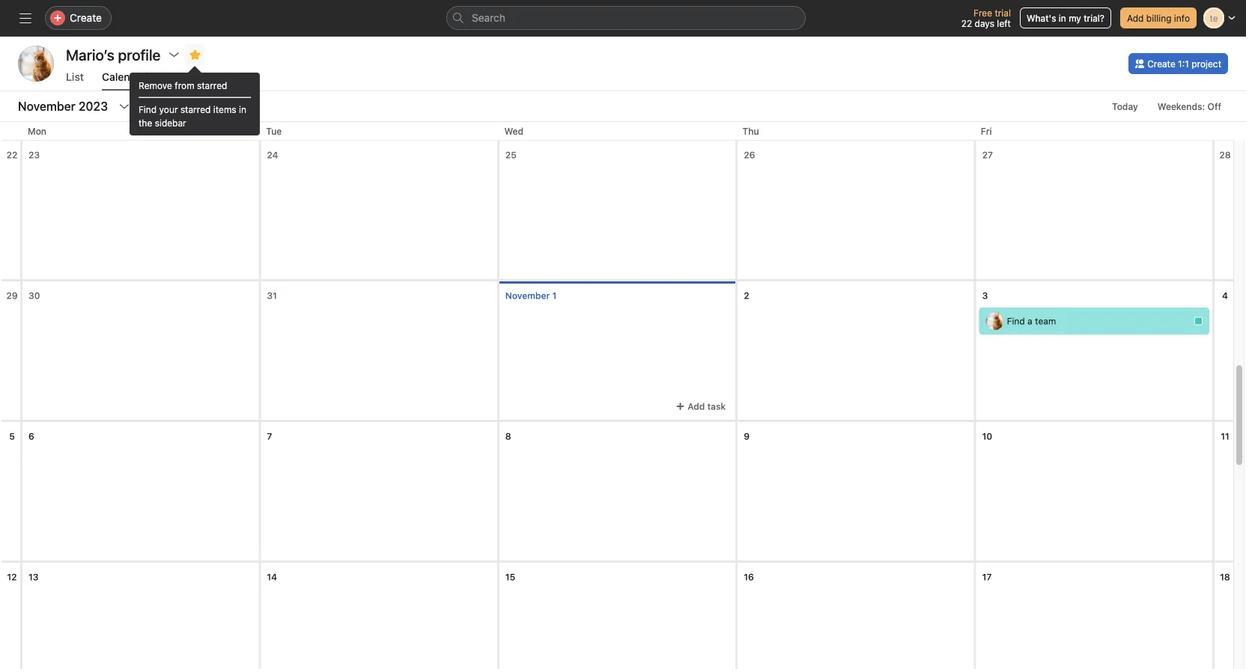 Task type: describe. For each thing, give the bounding box(es) containing it.
in inside button
[[1059, 13, 1066, 23]]

23
[[28, 150, 40, 160]]

off
[[1208, 101, 1221, 112]]

info
[[1174, 13, 1190, 23]]

items
[[213, 104, 236, 115]]

6
[[28, 431, 34, 442]]

team
[[1035, 316, 1056, 326]]

what's in my trial?
[[1027, 13, 1104, 23]]

18
[[1220, 572, 1230, 583]]

5
[[9, 431, 15, 442]]

list link
[[66, 71, 84, 91]]

starred for from
[[197, 80, 227, 91]]

27
[[982, 150, 993, 160]]

tooltip containing remove from starred
[[130, 68, 260, 136]]

find for find a team
[[1007, 316, 1025, 326]]

november
[[505, 291, 550, 301]]

find a team
[[1007, 316, 1056, 326]]

28
[[1219, 150, 1231, 160]]

task
[[707, 401, 726, 412]]

find your starred items in the sidebar
[[139, 104, 246, 128]]

from
[[175, 80, 194, 91]]

november 2023
[[18, 99, 108, 113]]

13
[[28, 572, 39, 583]]

your
[[159, 104, 178, 115]]

list
[[66, 71, 84, 83]]

trial
[[995, 7, 1011, 18]]

add billing info button
[[1120, 7, 1197, 28]]

project
[[1191, 58, 1221, 69]]

expand sidebar image
[[19, 12, 31, 24]]

remove from starred image
[[189, 49, 201, 61]]

create 1:1 project
[[1147, 58, 1221, 69]]

add task
[[688, 401, 726, 412]]

7
[[267, 431, 272, 442]]

days
[[975, 18, 994, 28]]

thu
[[743, 126, 759, 136]]

26
[[744, 150, 755, 160]]

trial?
[[1084, 13, 1104, 23]]

15
[[505, 572, 515, 583]]

search
[[472, 12, 505, 24]]

today
[[1112, 101, 1138, 112]]

calendar link
[[102, 71, 146, 91]]

add for add task
[[688, 401, 705, 412]]

in inside find your starred items in the sidebar
[[239, 104, 246, 115]]

pick month image
[[118, 100, 130, 112]]

11
[[1221, 431, 1229, 442]]

create for create 1:1 project
[[1147, 58, 1175, 69]]

add for add billing info
[[1127, 13, 1144, 23]]

1 vertical spatial mb
[[988, 316, 1002, 326]]

10
[[982, 431, 992, 442]]

weekends: off button
[[1151, 96, 1228, 117]]

1
[[552, 291, 557, 301]]

3
[[982, 291, 988, 301]]



Task type: vqa. For each thing, say whether or not it's contained in the screenshot.
leftmost Create
yes



Task type: locate. For each thing, give the bounding box(es) containing it.
22 left 23
[[6, 150, 18, 160]]

in
[[1059, 13, 1066, 23], [239, 104, 246, 115]]

free
[[973, 7, 992, 18]]

find
[[139, 104, 157, 115], [1007, 316, 1025, 326]]

calendar
[[102, 71, 146, 83]]

mb
[[27, 57, 45, 71], [988, 316, 1002, 326]]

1:1
[[1178, 58, 1189, 69]]

1 horizontal spatial find
[[1007, 316, 1025, 326]]

create inside create 1:1 project button
[[1147, 58, 1175, 69]]

4
[[1222, 291, 1228, 301]]

add left billing
[[1127, 13, 1144, 23]]

today button
[[1105, 96, 1145, 117]]

create 1:1 project button
[[1129, 53, 1228, 74]]

0 horizontal spatial 22
[[6, 150, 18, 160]]

tooltip
[[130, 68, 260, 136]]

1 vertical spatial starred
[[180, 104, 211, 115]]

sidebar
[[155, 118, 186, 128]]

in right items
[[239, 104, 246, 115]]

0 horizontal spatial find
[[139, 104, 157, 115]]

in left the my
[[1059, 13, 1066, 23]]

0 vertical spatial find
[[139, 104, 157, 115]]

mario's profile
[[66, 46, 161, 63]]

wed
[[504, 126, 523, 136]]

create up 'mario's profile'
[[70, 12, 102, 24]]

14
[[267, 572, 277, 583]]

weekends:
[[1157, 101, 1205, 112]]

add inside button
[[1127, 13, 1144, 23]]

1 vertical spatial in
[[239, 104, 246, 115]]

starred for your
[[180, 104, 211, 115]]

free trial 22 days left
[[961, 7, 1011, 28]]

22 inside "free trial 22 days left"
[[961, 18, 972, 28]]

add
[[1127, 13, 1144, 23], [688, 401, 705, 412]]

november 1
[[505, 291, 557, 301]]

add inside button
[[688, 401, 705, 412]]

22
[[961, 18, 972, 28], [6, 150, 18, 160]]

12
[[7, 572, 17, 583]]

1 vertical spatial create
[[1147, 58, 1175, 69]]

0 vertical spatial 22
[[961, 18, 972, 28]]

8
[[505, 431, 511, 442]]

left
[[997, 18, 1011, 28]]

29
[[6, 291, 18, 301]]

2
[[744, 291, 749, 301]]

31
[[267, 291, 277, 301]]

create button
[[45, 6, 112, 30]]

22 left days
[[961, 18, 972, 28]]

find up the
[[139, 104, 157, 115]]

find for find your starred items in the sidebar
[[139, 104, 157, 115]]

1 horizontal spatial in
[[1059, 13, 1066, 23]]

starred down from
[[180, 104, 211, 115]]

mb left the a
[[988, 316, 1002, 326]]

tue
[[266, 126, 282, 136]]

create inside create popup button
[[70, 12, 102, 24]]

find left the a
[[1007, 316, 1025, 326]]

create for create
[[70, 12, 102, 24]]

1 vertical spatial add
[[688, 401, 705, 412]]

starred inside find your starred items in the sidebar
[[180, 104, 211, 115]]

0 horizontal spatial add
[[688, 401, 705, 412]]

0 vertical spatial add
[[1127, 13, 1144, 23]]

24
[[267, 150, 278, 160]]

fri
[[981, 126, 992, 136]]

9
[[744, 431, 750, 442]]

what's
[[1027, 13, 1056, 23]]

what's in my trial? button
[[1020, 7, 1111, 28]]

add task button
[[669, 396, 732, 417]]

create left 1:1
[[1147, 58, 1175, 69]]

1 horizontal spatial 22
[[961, 18, 972, 28]]

find inside find your starred items in the sidebar
[[139, 104, 157, 115]]

starred up items
[[197, 80, 227, 91]]

30
[[28, 291, 40, 301]]

mon
[[28, 126, 46, 136]]

starred
[[197, 80, 227, 91], [180, 104, 211, 115]]

remove from starred
[[139, 80, 227, 91]]

1 horizontal spatial add
[[1127, 13, 1144, 23]]

1 horizontal spatial create
[[1147, 58, 1175, 69]]

1 horizontal spatial mb
[[988, 316, 1002, 326]]

0 horizontal spatial in
[[239, 104, 246, 115]]

show options image
[[168, 49, 180, 61]]

create
[[70, 12, 102, 24], [1147, 58, 1175, 69]]

add left task at bottom right
[[688, 401, 705, 412]]

remove
[[139, 80, 172, 91]]

search button
[[446, 6, 806, 30]]

16
[[744, 572, 754, 583]]

mb left list on the top left
[[27, 57, 45, 71]]

1 vertical spatial 22
[[6, 150, 18, 160]]

the
[[139, 118, 152, 128]]

weekends: off
[[1157, 101, 1221, 112]]

1 vertical spatial find
[[1007, 316, 1025, 326]]

billing
[[1146, 13, 1172, 23]]

0 horizontal spatial mb
[[27, 57, 45, 71]]

my
[[1069, 13, 1081, 23]]

0 vertical spatial create
[[70, 12, 102, 24]]

17
[[982, 572, 992, 583]]

search list box
[[446, 6, 806, 30]]

25
[[505, 150, 517, 160]]

a
[[1028, 316, 1032, 326]]

0 vertical spatial starred
[[197, 80, 227, 91]]

0 vertical spatial mb
[[27, 57, 45, 71]]

0 horizontal spatial create
[[70, 12, 102, 24]]

add billing info
[[1127, 13, 1190, 23]]

0 vertical spatial in
[[1059, 13, 1066, 23]]



